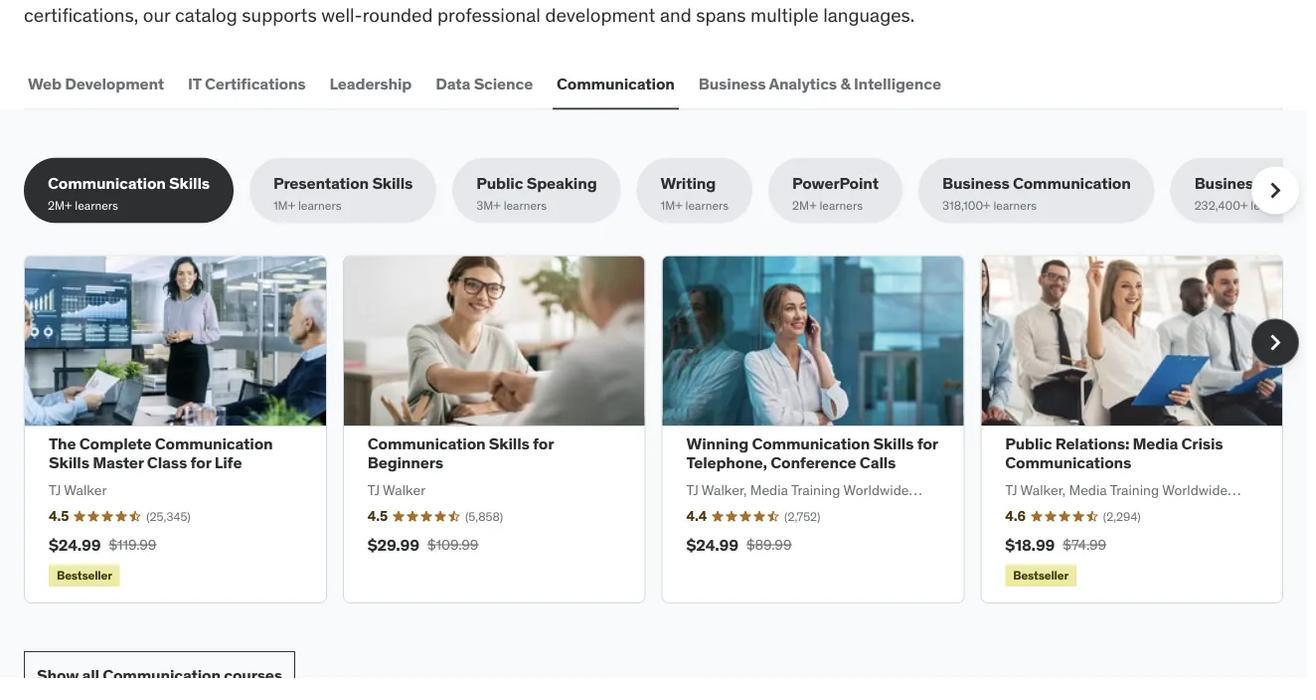 Task type: locate. For each thing, give the bounding box(es) containing it.
1 horizontal spatial public
[[1006, 434, 1052, 454]]

business
[[699, 74, 766, 94], [943, 173, 1010, 193], [1195, 173, 1262, 193]]

3m+
[[477, 197, 501, 213]]

recognized
[[845, 0, 938, 1]]

professional
[[438, 3, 541, 27]]

business inside business writin 232,400+ learners
[[1195, 173, 1262, 193]]

5 learners from the left
[[820, 197, 863, 213]]

learners inside business communication 318,100+ learners
[[994, 197, 1037, 213]]

writing 1m+ learners
[[661, 173, 729, 213]]

business analytics & intelligence
[[699, 74, 941, 94]]

our
[[143, 3, 170, 27]]

2m+
[[48, 197, 72, 213], [793, 197, 817, 213]]

1 horizontal spatial 2m+
[[793, 197, 817, 213]]

communication skills for beginners link
[[368, 434, 554, 473]]

and
[[660, 3, 692, 27]]

business down spans at top
[[699, 74, 766, 94]]

7 learners from the left
[[1251, 197, 1294, 213]]

leadership button
[[326, 60, 416, 108]]

3 learners from the left
[[504, 197, 547, 213]]

to
[[303, 0, 320, 1]]

&
[[841, 74, 851, 94]]

skills inside the complete communication skills master class for life
[[49, 453, 89, 473]]

communication
[[557, 74, 675, 94], [48, 173, 166, 193], [1013, 173, 1131, 193], [155, 434, 273, 454], [368, 434, 486, 454], [752, 434, 870, 454]]

catalog
[[175, 3, 237, 27]]

public for public speaking 3m+ learners
[[477, 173, 523, 193]]

it certifications
[[188, 74, 306, 94]]

skills inside communication skills 2m+ learners
[[169, 173, 210, 193]]

winning
[[687, 434, 749, 454]]

business up 318,100+
[[943, 173, 1010, 193]]

6 learners from the left
[[994, 197, 1037, 213]]

1 2m+ from the left
[[48, 197, 72, 213]]

telephone,
[[687, 453, 768, 473]]

technical
[[324, 0, 401, 1]]

1 1m+ from the left
[[273, 197, 295, 213]]

the
[[49, 434, 76, 454]]

1m+
[[273, 197, 295, 213], [661, 197, 683, 213]]

learners for business communication
[[994, 197, 1037, 213]]

skills inside presentation skills 1m+ learners
[[372, 173, 413, 193]]

winning communication skills for telephone, conference calls
[[687, 434, 938, 473]]

0 horizontal spatial 2m+
[[48, 197, 72, 213]]

2 horizontal spatial business
[[1195, 173, 1262, 193]]

next image
[[1260, 175, 1292, 207]]

writing
[[661, 173, 716, 193]]

public left the relations:
[[1006, 434, 1052, 454]]

communication skills 2m+ learners
[[48, 173, 210, 213]]

including
[[466, 0, 543, 1]]

232,400+
[[1195, 197, 1248, 213]]

business inside business communication 318,100+ learners
[[943, 173, 1010, 193]]

web development button
[[24, 60, 168, 108]]

1m+ down writing
[[661, 197, 683, 213]]

2 2m+ from the left
[[793, 197, 817, 213]]

learners inside powerpoint 2m+ learners
[[820, 197, 863, 213]]

learners for business writin
[[1251, 197, 1294, 213]]

1m+ down presentation
[[273, 197, 295, 213]]

learners inside business writin 232,400+ learners
[[1251, 197, 1294, 213]]

0 vertical spatial public
[[477, 173, 523, 193]]

business analytics & intelligence button
[[695, 60, 945, 108]]

skills inside communication skills for beginners
[[489, 434, 530, 454]]

public inside public speaking 3m+ learners
[[477, 173, 523, 193]]

conference
[[771, 453, 857, 473]]

data science
[[436, 74, 533, 94]]

0 horizontal spatial public
[[477, 173, 523, 193]]

well-
[[321, 3, 363, 27]]

learners inside presentation skills 1m+ learners
[[298, 197, 342, 213]]

2 learners from the left
[[298, 197, 342, 213]]

business up 232,400+
[[1195, 173, 1262, 193]]

communication inside button
[[557, 74, 675, 94]]

development
[[545, 3, 656, 27]]

learners inside communication skills 2m+ learners
[[75, 197, 118, 213]]

rounded
[[363, 3, 433, 27]]

development
[[65, 74, 164, 94]]

learners inside public speaking 3m+ learners
[[504, 197, 547, 213]]

2m+ inside communication skills 2m+ learners
[[48, 197, 72, 213]]

1 horizontal spatial 1m+
[[661, 197, 683, 213]]

2 1m+ from the left
[[661, 197, 683, 213]]

powerpoint
[[793, 173, 879, 193]]

public inside public relations: media crisis communications
[[1006, 434, 1052, 454]]

business for business communication 318,100+ learners
[[943, 173, 1010, 193]]

skills
[[169, 173, 210, 193], [372, 173, 413, 193], [489, 434, 530, 454], [873, 434, 914, 454], [49, 453, 89, 473]]

318,100+
[[943, 197, 991, 213]]

business inside button
[[699, 74, 766, 94]]

master
[[93, 453, 144, 473]]

public speaking 3m+ learners
[[477, 173, 597, 213]]

communication inside business communication 318,100+ learners
[[1013, 173, 1131, 193]]

speaking
[[527, 173, 597, 193]]

communication button
[[553, 60, 679, 108]]

communication skills for beginners
[[368, 434, 554, 473]]

4 learners from the left
[[686, 197, 729, 213]]

communication inside communication skills for beginners
[[368, 434, 486, 454]]

for
[[660, 0, 684, 1], [533, 434, 554, 454], [917, 434, 938, 454], [190, 453, 211, 473]]

1 learners from the left
[[75, 197, 118, 213]]

learners inside writing 1m+ learners
[[686, 197, 729, 213]]

web
[[28, 74, 62, 94]]

the complete communication skills master class for life link
[[49, 434, 273, 473]]

workplace
[[165, 0, 252, 1]]

carousel element
[[24, 255, 1300, 604]]

for inside covering critical workplace skills to technical topics, including prep content for over 200 industry-recognized certifications, our catalog supports well-rounded professional development and spans multiple languages.
[[660, 0, 684, 1]]

calls
[[860, 453, 896, 473]]

multiple
[[751, 3, 819, 27]]

0 horizontal spatial business
[[699, 74, 766, 94]]

leadership
[[330, 74, 412, 94]]

learners for public speaking
[[504, 197, 547, 213]]

learners for presentation skills
[[298, 197, 342, 213]]

public
[[477, 173, 523, 193], [1006, 434, 1052, 454]]

1 vertical spatial public
[[1006, 434, 1052, 454]]

learners
[[75, 197, 118, 213], [298, 197, 342, 213], [504, 197, 547, 213], [686, 197, 729, 213], [820, 197, 863, 213], [994, 197, 1037, 213], [1251, 197, 1294, 213]]

writin
[[1265, 173, 1308, 193]]

content
[[591, 0, 656, 1]]

0 horizontal spatial 1m+
[[273, 197, 295, 213]]

for inside communication skills for beginners
[[533, 434, 554, 454]]

1 horizontal spatial business
[[943, 173, 1010, 193]]

covering
[[24, 0, 99, 1]]

certifications
[[205, 74, 306, 94]]

the complete communication skills master class for life
[[49, 434, 273, 473]]

communication inside communication skills 2m+ learners
[[48, 173, 166, 193]]

public up 3m+
[[477, 173, 523, 193]]



Task type: describe. For each thing, give the bounding box(es) containing it.
supports
[[242, 3, 317, 27]]

business for business analytics & intelligence
[[699, 74, 766, 94]]

1m+ inside writing 1m+ learners
[[661, 197, 683, 213]]

for inside the complete communication skills master class for life
[[190, 453, 211, 473]]

business communication 318,100+ learners
[[943, 173, 1131, 213]]

data science button
[[432, 60, 537, 108]]

languages.
[[824, 3, 915, 27]]

spans
[[696, 3, 746, 27]]

business for business writin 232,400+ learners
[[1195, 173, 1262, 193]]

topics,
[[405, 0, 461, 1]]

skills for communication skills for beginners
[[489, 434, 530, 454]]

skills for presentation skills 1m+ learners
[[372, 173, 413, 193]]

beginners
[[368, 453, 443, 473]]

powerpoint 2m+ learners
[[793, 173, 879, 213]]

communication inside winning communication skills for telephone, conference calls
[[752, 434, 870, 454]]

communication inside the complete communication skills master class for life
[[155, 434, 273, 454]]

for inside winning communication skills for telephone, conference calls
[[917, 434, 938, 454]]

next image
[[1260, 326, 1292, 358]]

science
[[474, 74, 533, 94]]

topic filters element
[[24, 158, 1308, 223]]

media
[[1133, 434, 1179, 454]]

communications
[[1006, 453, 1132, 473]]

complete
[[79, 434, 152, 454]]

1m+ inside presentation skills 1m+ learners
[[273, 197, 295, 213]]

skills inside winning communication skills for telephone, conference calls
[[873, 434, 914, 454]]

presentation
[[273, 173, 369, 193]]

learners for communication skills
[[75, 197, 118, 213]]

critical
[[104, 0, 161, 1]]

business writin 232,400+ learners
[[1195, 173, 1308, 213]]

web development
[[28, 74, 164, 94]]

over
[[688, 0, 724, 1]]

class
[[147, 453, 187, 473]]

skills for communication skills 2m+ learners
[[169, 173, 210, 193]]

2m+ inside powerpoint 2m+ learners
[[793, 197, 817, 213]]

data
[[436, 74, 471, 94]]

life
[[215, 453, 242, 473]]

intelligence
[[854, 74, 941, 94]]

it certifications button
[[184, 60, 310, 108]]

skills
[[256, 0, 299, 1]]

covering critical workplace skills to technical topics, including prep content for over 200 industry-recognized certifications, our catalog supports well-rounded professional development and spans multiple languages.
[[24, 0, 938, 27]]

public relations: media crisis communications
[[1006, 434, 1224, 473]]

public for public relations: media crisis communications
[[1006, 434, 1052, 454]]

industry-
[[769, 0, 845, 1]]

winning communication skills for telephone, conference calls link
[[687, 434, 938, 473]]

relations:
[[1056, 434, 1130, 454]]

it
[[188, 74, 201, 94]]

200
[[729, 0, 764, 1]]

presentation skills 1m+ learners
[[273, 173, 413, 213]]

prep
[[547, 0, 586, 1]]

certifications,
[[24, 3, 138, 27]]

crisis
[[1182, 434, 1224, 454]]

public relations: media crisis communications link
[[1006, 434, 1224, 473]]

analytics
[[769, 74, 837, 94]]



Task type: vqa. For each thing, say whether or not it's contained in the screenshot.
Relationships
no



